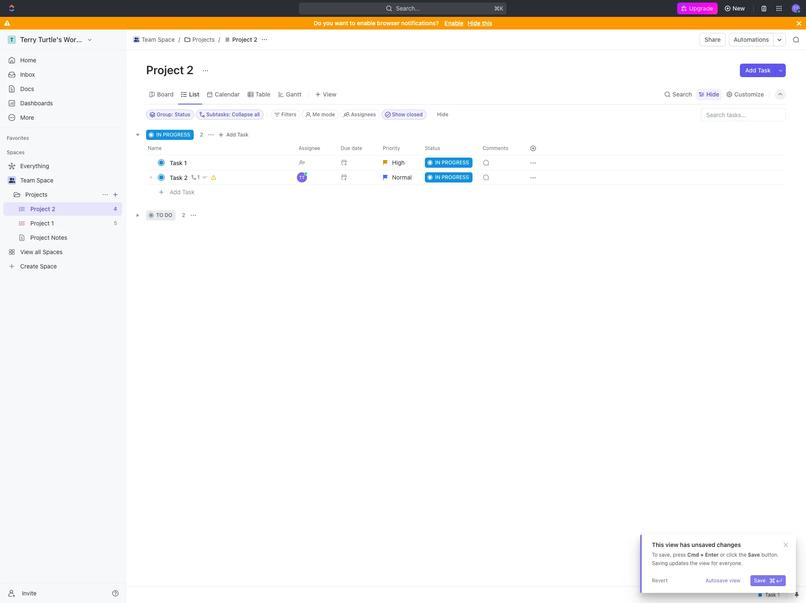 Task type: vqa. For each thing, say whether or not it's contained in the screenshot.
has
yes



Task type: locate. For each thing, give the bounding box(es) containing it.
all right collapse
[[255, 111, 260, 118]]

0 horizontal spatial project 2 link
[[30, 202, 110, 216]]

inbox
[[20, 71, 35, 78]]

2 horizontal spatial add
[[746, 67, 757, 74]]

1 horizontal spatial add
[[226, 132, 236, 138]]

add for the topmost add task button
[[746, 67, 757, 74]]

0 horizontal spatial tt button
[[294, 170, 336, 185]]

0 horizontal spatial view
[[20, 248, 33, 255]]

revert
[[653, 578, 668, 584]]

0 vertical spatial view
[[323, 90, 337, 98]]

everyone.
[[720, 560, 743, 567]]

view down the +
[[700, 560, 711, 567]]

add task button up name dropdown button
[[216, 130, 252, 140]]

table link
[[254, 88, 271, 100]]

this
[[482, 19, 493, 27]]

1 horizontal spatial projects
[[193, 36, 215, 43]]

1 in progress button from the top
[[420, 155, 478, 170]]

add task for the topmost add task button
[[746, 67, 771, 74]]

1 inside 'button'
[[198, 174, 200, 180]]

view
[[323, 90, 337, 98], [20, 248, 33, 255]]

0 vertical spatial team
[[142, 36, 156, 43]]

add task down subtasks: collapse all
[[226, 132, 249, 138]]

0 vertical spatial add task button
[[741, 64, 777, 77]]

1 vertical spatial status
[[425, 145, 441, 151]]

0 horizontal spatial projects
[[25, 191, 48, 198]]

1 vertical spatial project 2 link
[[30, 202, 110, 216]]

space
[[158, 36, 175, 43], [37, 177, 53, 184], [40, 263, 57, 270]]

add task button
[[741, 64, 777, 77], [216, 130, 252, 140], [166, 187, 198, 197]]

0 horizontal spatial status
[[175, 111, 191, 118]]

view inside button
[[323, 90, 337, 98]]

home link
[[3, 54, 122, 67]]

project for project notes "link"
[[30, 234, 50, 241]]

task up task 2 on the left top
[[170, 159, 183, 166]]

priority button
[[378, 142, 420, 155]]

1 vertical spatial to
[[156, 212, 163, 218]]

assignees
[[351, 111, 376, 118]]

tree containing everything
[[3, 159, 122, 273]]

notifications?
[[402, 19, 439, 27]]

terry turtle's workspace
[[20, 36, 99, 43]]

1 horizontal spatial tt button
[[790, 2, 803, 15]]

0 horizontal spatial spaces
[[7, 149, 25, 156]]

view for view all spaces
[[20, 248, 33, 255]]

1 horizontal spatial status
[[425, 145, 441, 151]]

changes
[[718, 541, 742, 548]]

0 horizontal spatial tt
[[300, 175, 305, 180]]

share button
[[700, 33, 727, 46]]

to left the do on the top left of the page
[[156, 212, 163, 218]]

task
[[759, 67, 771, 74], [238, 132, 249, 138], [170, 159, 183, 166], [170, 174, 183, 181], [182, 188, 195, 195]]

tt button
[[790, 2, 803, 15], [294, 170, 336, 185]]

1 vertical spatial all
[[35, 248, 41, 255]]

tt
[[794, 6, 799, 11], [300, 175, 305, 180]]

4
[[114, 206, 117, 212]]

add down task 2 on the left top
[[170, 188, 181, 195]]

0 vertical spatial projects
[[193, 36, 215, 43]]

show
[[392, 111, 406, 118]]

hide right search
[[707, 90, 720, 98]]

hide
[[468, 19, 481, 27], [707, 90, 720, 98], [438, 111, 449, 118]]

1 vertical spatial tt button
[[294, 170, 336, 185]]

save
[[749, 552, 761, 558], [755, 578, 766, 584]]

project inside "link"
[[30, 234, 50, 241]]

add up the customize
[[746, 67, 757, 74]]

2 vertical spatial space
[[40, 263, 57, 270]]

team space link
[[131, 35, 177, 45], [20, 174, 121, 187]]

more button
[[3, 111, 122, 124]]

tree
[[3, 159, 122, 273]]

0 vertical spatial spaces
[[7, 149, 25, 156]]

task 2
[[170, 174, 188, 181]]

save left button.
[[749, 552, 761, 558]]

1 up task 2 on the left top
[[184, 159, 187, 166]]

to right want
[[350, 19, 356, 27]]

task down "1" 'button'
[[182, 188, 195, 195]]

filters button
[[271, 110, 301, 120]]

2 vertical spatial project 2
[[30, 205, 55, 212]]

2 vertical spatial in progress
[[435, 174, 470, 180]]

1 vertical spatial hide
[[707, 90, 720, 98]]

add task up the customize
[[746, 67, 771, 74]]

add up name dropdown button
[[226, 132, 236, 138]]

workspace
[[64, 36, 99, 43]]

hide right closed
[[438, 111, 449, 118]]

team space
[[142, 36, 175, 43], [20, 177, 53, 184]]

0 vertical spatial progress
[[163, 132, 190, 138]]

1 horizontal spatial all
[[255, 111, 260, 118]]

due date
[[341, 145, 363, 151]]

add task button down task 2 on the left top
[[166, 187, 198, 197]]

2 vertical spatial in
[[435, 174, 441, 180]]

spaces down favorites button
[[7, 149, 25, 156]]

0 vertical spatial space
[[158, 36, 175, 43]]

normal button
[[378, 170, 420, 185]]

show closed
[[392, 111, 423, 118]]

create
[[20, 263, 38, 270]]

in progress button
[[420, 155, 478, 170], [420, 170, 478, 185]]

1 vertical spatial team space
[[20, 177, 53, 184]]

1 horizontal spatial project 2
[[146, 63, 196, 77]]

0 vertical spatial tt
[[794, 6, 799, 11]]

save down button.
[[755, 578, 766, 584]]

0 vertical spatial add
[[746, 67, 757, 74]]

0 horizontal spatial 1
[[51, 220, 54, 227]]

1 vertical spatial progress
[[442, 159, 470, 166]]

hide inside button
[[438, 111, 449, 118]]

1 button
[[190, 173, 201, 182]]

the
[[740, 552, 747, 558], [691, 560, 698, 567]]

the down cmd
[[691, 560, 698, 567]]

view for this
[[666, 541, 679, 548]]

0 horizontal spatial user group image
[[9, 178, 15, 183]]

user group image
[[134, 38, 139, 42], [9, 178, 15, 183]]

1 vertical spatial user group image
[[9, 178, 15, 183]]

0 vertical spatial to
[[350, 19, 356, 27]]

1 horizontal spatial tt
[[794, 6, 799, 11]]

0 horizontal spatial view
[[666, 541, 679, 548]]

favorites
[[7, 135, 29, 141]]

2 horizontal spatial view
[[730, 578, 741, 584]]

0 vertical spatial status
[[175, 111, 191, 118]]

1 vertical spatial in
[[435, 159, 441, 166]]

0 horizontal spatial projects link
[[25, 188, 99, 202]]

in
[[156, 132, 162, 138], [435, 159, 441, 166], [435, 174, 441, 180]]

1 horizontal spatial view
[[323, 90, 337, 98]]

1 vertical spatial in progress
[[435, 159, 470, 166]]

0 vertical spatial user group image
[[134, 38, 139, 42]]

0 vertical spatial 1
[[184, 159, 187, 166]]

hide left this
[[468, 19, 481, 27]]

1 horizontal spatial projects link
[[182, 35, 217, 45]]

view inside sidebar navigation
[[20, 248, 33, 255]]

project notes
[[30, 234, 67, 241]]

all
[[255, 111, 260, 118], [35, 248, 41, 255]]

task down collapse
[[238, 132, 249, 138]]

1 vertical spatial projects link
[[25, 188, 99, 202]]

view
[[666, 541, 679, 548], [700, 560, 711, 567], [730, 578, 741, 584]]

view up the create
[[20, 248, 33, 255]]

1 vertical spatial add
[[226, 132, 236, 138]]

turtle's
[[38, 36, 62, 43]]

task 1
[[170, 159, 187, 166]]

1 up "project notes" in the left top of the page
[[51, 220, 54, 227]]

click
[[727, 552, 738, 558]]

0 vertical spatial team space
[[142, 36, 175, 43]]

1 horizontal spatial hide
[[468, 19, 481, 27]]

1 horizontal spatial /
[[219, 36, 220, 43]]

1 inside tree
[[51, 220, 54, 227]]

task 1 link
[[168, 157, 292, 169]]

hide button
[[434, 110, 452, 120]]

2 vertical spatial hide
[[438, 111, 449, 118]]

0 vertical spatial projects link
[[182, 35, 217, 45]]

1 horizontal spatial project 2 link
[[222, 35, 260, 45]]

project for the project 2 link to the bottom
[[30, 205, 50, 212]]

2 vertical spatial add task
[[170, 188, 195, 195]]

view down everyone.
[[730, 578, 741, 584]]

spaces down "project notes" in the left top of the page
[[43, 248, 63, 255]]

0 horizontal spatial all
[[35, 248, 41, 255]]

board
[[157, 90, 174, 98]]

add task down task 2 on the left top
[[170, 188, 195, 195]]

view button
[[312, 84, 340, 104]]

/
[[179, 36, 180, 43], [219, 36, 220, 43]]

new
[[733, 5, 746, 12]]

assignee button
[[294, 142, 336, 155]]

0 horizontal spatial team space
[[20, 177, 53, 184]]

autosave view button
[[703, 575, 745, 586]]

0 horizontal spatial add task
[[170, 188, 195, 195]]

updates
[[670, 560, 689, 567]]

status
[[175, 111, 191, 118], [425, 145, 441, 151]]

date
[[352, 145, 363, 151]]

projects inside sidebar navigation
[[25, 191, 48, 198]]

add task button up the customize
[[741, 64, 777, 77]]

0 horizontal spatial add
[[170, 188, 181, 195]]

everything
[[20, 162, 49, 169]]

Search tasks... text field
[[702, 108, 786, 121]]

2 horizontal spatial add task button
[[741, 64, 777, 77]]

priority
[[383, 145, 400, 151]]

all inside sidebar navigation
[[35, 248, 41, 255]]

0 horizontal spatial to
[[156, 212, 163, 218]]

list
[[189, 90, 199, 98]]

2 vertical spatial add
[[170, 188, 181, 195]]

status right group:
[[175, 111, 191, 118]]

1 vertical spatial save
[[755, 578, 766, 584]]

tree inside sidebar navigation
[[3, 159, 122, 273]]

view for autosave
[[730, 578, 741, 584]]

1 horizontal spatial to
[[350, 19, 356, 27]]

0 vertical spatial all
[[255, 111, 260, 118]]

create space
[[20, 263, 57, 270]]

2 in progress button from the top
[[420, 170, 478, 185]]

1 horizontal spatial team
[[142, 36, 156, 43]]

0 vertical spatial project 2
[[233, 36, 258, 43]]

1 horizontal spatial team space
[[142, 36, 175, 43]]

create space link
[[3, 260, 121, 273]]

0 vertical spatial view
[[666, 541, 679, 548]]

team inside tree
[[20, 177, 35, 184]]

1 vertical spatial team
[[20, 177, 35, 184]]

progress for normal
[[442, 174, 470, 180]]

0 vertical spatial save
[[749, 552, 761, 558]]

all up create space
[[35, 248, 41, 255]]

save button
[[751, 575, 787, 586]]

0 horizontal spatial add task button
[[166, 187, 198, 197]]

inbox link
[[3, 68, 122, 81]]

add task for bottom add task button
[[170, 188, 195, 195]]

automations button
[[730, 33, 774, 46]]

the right click at the bottom of page
[[740, 552, 747, 558]]

saving
[[653, 560, 669, 567]]

in progress button for high
[[420, 155, 478, 170]]

project
[[233, 36, 252, 43], [146, 63, 184, 77], [30, 205, 50, 212], [30, 220, 50, 227], [30, 234, 50, 241]]

1 horizontal spatial view
[[700, 560, 711, 567]]

view up "save,"
[[666, 541, 679, 548]]

2 vertical spatial view
[[730, 578, 741, 584]]

status right priority dropdown button
[[425, 145, 441, 151]]

2 horizontal spatial add task
[[746, 67, 771, 74]]

share
[[705, 36, 721, 43]]

0 horizontal spatial team space link
[[20, 174, 121, 187]]

view up mode
[[323, 90, 337, 98]]

1 horizontal spatial spaces
[[43, 248, 63, 255]]

task up the customize
[[759, 67, 771, 74]]

1 horizontal spatial 1
[[184, 159, 187, 166]]

1 vertical spatial 1
[[198, 174, 200, 180]]

view inside autosave view button
[[730, 578, 741, 584]]

gantt link
[[285, 88, 302, 100]]

1 vertical spatial add task
[[226, 132, 249, 138]]

0 horizontal spatial hide
[[438, 111, 449, 118]]

0 horizontal spatial project 2
[[30, 205, 55, 212]]

terry turtle's workspace, , element
[[8, 35, 16, 44]]

search
[[673, 90, 693, 98]]

1 right task 2 on the left top
[[198, 174, 200, 180]]

to
[[350, 19, 356, 27], [156, 212, 163, 218]]

upgrade link
[[678, 3, 718, 14]]



Task type: describe. For each thing, give the bounding box(es) containing it.
closed
[[407, 111, 423, 118]]

sidebar navigation
[[0, 30, 128, 603]]

hide button
[[697, 88, 722, 100]]

me
[[313, 111, 320, 118]]

notes
[[51, 234, 67, 241]]

0 vertical spatial hide
[[468, 19, 481, 27]]

1 horizontal spatial add task
[[226, 132, 249, 138]]

tt for bottommost tt dropdown button
[[300, 175, 305, 180]]

more
[[20, 114, 34, 121]]

1 / from the left
[[179, 36, 180, 43]]

1 for project 1
[[51, 220, 54, 227]]

search button
[[662, 88, 695, 100]]

status button
[[420, 142, 478, 155]]

in progress for normal
[[435, 174, 470, 180]]

calendar
[[215, 90, 240, 98]]

to do
[[156, 212, 172, 218]]

0 vertical spatial the
[[740, 552, 747, 558]]

you
[[323, 19, 333, 27]]

automations
[[735, 36, 770, 43]]

user group image inside tree
[[9, 178, 15, 183]]

progress for high
[[442, 159, 470, 166]]

view all spaces
[[20, 248, 63, 255]]

2 / from the left
[[219, 36, 220, 43]]

enable
[[445, 19, 464, 27]]

enter
[[706, 552, 719, 558]]

0 vertical spatial team space link
[[131, 35, 177, 45]]

in for high
[[435, 159, 441, 166]]

name button
[[146, 142, 294, 155]]

assignees button
[[341, 110, 380, 120]]

gantt
[[286, 90, 302, 98]]

subtasks:
[[207, 111, 231, 118]]

view button
[[312, 88, 340, 100]]

calendar link
[[213, 88, 240, 100]]

invite
[[22, 590, 37, 597]]

project 1 link
[[30, 217, 111, 230]]

add for bottom add task button
[[170, 188, 181, 195]]

in progress button for normal
[[420, 170, 478, 185]]

project notes link
[[30, 231, 121, 245]]

0 horizontal spatial the
[[691, 560, 698, 567]]

button.
[[762, 552, 779, 558]]

do you want to enable browser notifications? enable hide this
[[314, 19, 493, 27]]

enable
[[357, 19, 376, 27]]

autosave view
[[706, 578, 741, 584]]

this view has unsaved changes to save, press cmd + enter or click the save button. saving updates the view for everyone.
[[653, 541, 779, 567]]

name
[[148, 145, 162, 151]]

2 inside tree
[[52, 205, 55, 212]]

in for normal
[[435, 174, 441, 180]]

t
[[10, 36, 13, 43]]

subtasks: collapse all
[[207, 111, 260, 118]]

me mode
[[313, 111, 335, 118]]

+
[[701, 552, 704, 558]]

show closed button
[[382, 110, 427, 120]]

2 vertical spatial add task button
[[166, 187, 198, 197]]

view for view
[[323, 90, 337, 98]]

docs
[[20, 85, 34, 92]]

press
[[673, 552, 687, 558]]

home
[[20, 56, 36, 64]]

for
[[712, 560, 719, 567]]

new button
[[722, 2, 751, 15]]

team space inside sidebar navigation
[[20, 177, 53, 184]]

1 vertical spatial spaces
[[43, 248, 63, 255]]

customize
[[735, 90, 765, 98]]

docs link
[[3, 82, 122, 96]]

save inside button
[[755, 578, 766, 584]]

status inside dropdown button
[[425, 145, 441, 151]]

collapse
[[232, 111, 253, 118]]

task down task 1
[[170, 174, 183, 181]]

favorites button
[[3, 133, 32, 143]]

to
[[653, 552, 658, 558]]

1 vertical spatial team space link
[[20, 174, 121, 187]]

everything link
[[3, 159, 121, 173]]

revert button
[[649, 575, 672, 586]]

due date button
[[336, 142, 378, 155]]

0 vertical spatial in progress
[[156, 132, 190, 138]]

upgrade
[[690, 5, 714, 12]]

high button
[[378, 155, 420, 170]]

due
[[341, 145, 351, 151]]

list link
[[188, 88, 199, 100]]

view all spaces link
[[3, 245, 121, 259]]

in progress for high
[[435, 159, 470, 166]]

group:
[[157, 111, 173, 118]]

save,
[[660, 552, 672, 558]]

comments
[[483, 145, 509, 151]]

1 vertical spatial view
[[700, 560, 711, 567]]

2 horizontal spatial project 2
[[233, 36, 258, 43]]

comments button
[[478, 142, 520, 155]]

project 1
[[30, 220, 54, 227]]

⌘k
[[495, 5, 504, 12]]

mode
[[322, 111, 335, 118]]

normal
[[392, 174, 412, 181]]

1 vertical spatial project 2
[[146, 63, 196, 77]]

or
[[721, 552, 726, 558]]

1 for task 1
[[184, 159, 187, 166]]

unsaved
[[692, 541, 716, 548]]

save inside this view has unsaved changes to save, press cmd + enter or click the save button. saving updates the view for everyone.
[[749, 552, 761, 558]]

projects link inside tree
[[25, 188, 99, 202]]

1 horizontal spatial add task button
[[216, 130, 252, 140]]

dashboards
[[20, 99, 53, 107]]

space inside 'link'
[[40, 263, 57, 270]]

project 2 inside sidebar navigation
[[30, 205, 55, 212]]

0 vertical spatial tt button
[[790, 2, 803, 15]]

project for project 1 link
[[30, 220, 50, 227]]

table
[[256, 90, 271, 98]]

me mode button
[[302, 110, 339, 120]]

user group image inside team space link
[[134, 38, 139, 42]]

1 vertical spatial space
[[37, 177, 53, 184]]

0 vertical spatial in
[[156, 132, 162, 138]]

search...
[[396, 5, 421, 12]]

group: status
[[157, 111, 191, 118]]

want
[[335, 19, 349, 27]]

hide inside dropdown button
[[707, 90, 720, 98]]

dashboards link
[[3, 97, 122, 110]]

tt for the topmost tt dropdown button
[[794, 6, 799, 11]]

high
[[392, 159, 405, 166]]

cmd
[[688, 552, 700, 558]]

filters
[[282, 111, 297, 118]]

do
[[165, 212, 172, 218]]



